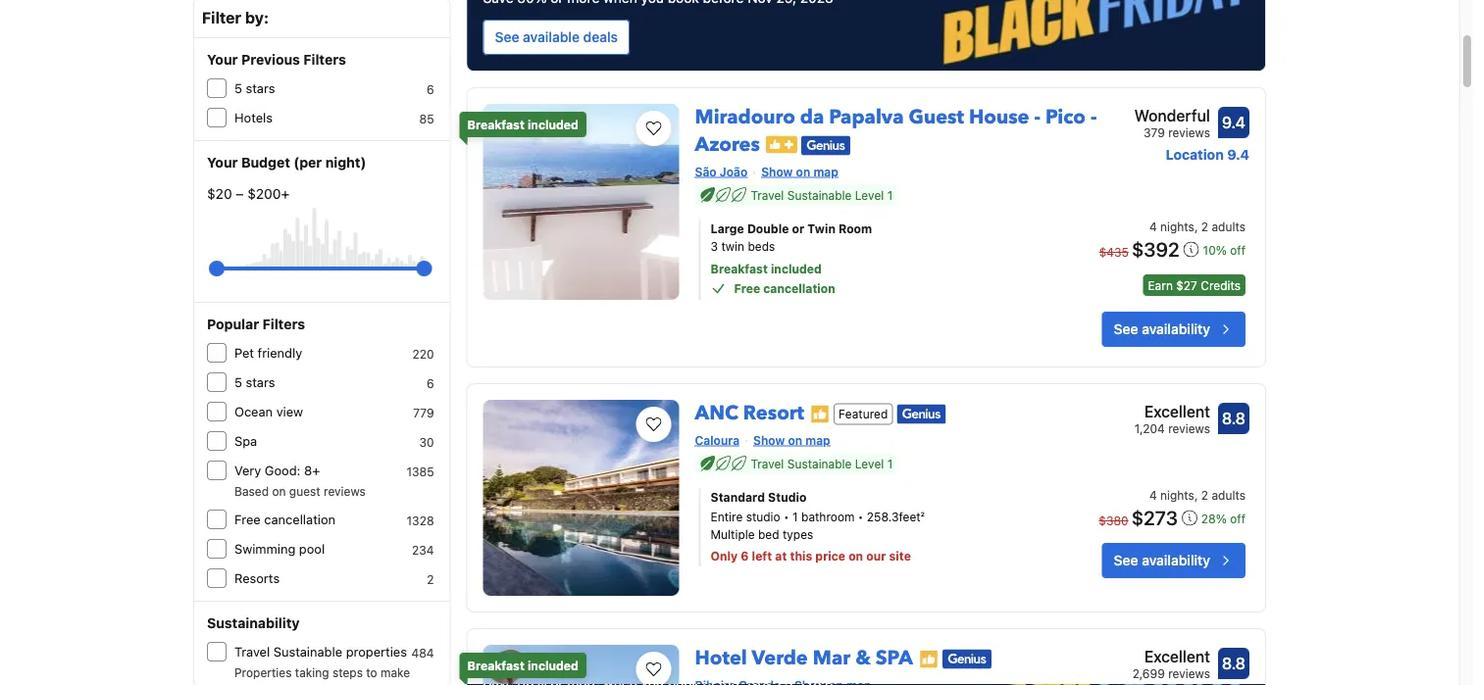 Task type: vqa. For each thing, say whether or not it's contained in the screenshot.
1st Adults from the top of the page
yes



Task type: describe. For each thing, give the bounding box(es) containing it.
3 twin beds breakfast included
[[711, 239, 822, 276]]

based on guest reviews
[[235, 485, 366, 498]]

reviews right guest
[[324, 485, 366, 498]]

price
[[816, 550, 846, 563]]

this property is part of our preferred partner program. it's committed to providing excellent service and good value. it'll pay us a higher commission if you make a booking. image for anc resort
[[811, 405, 830, 425]]

2 vertical spatial included
[[528, 659, 579, 673]]

resorts
[[235, 572, 280, 586]]

entire
[[711, 510, 743, 524]]

2,699
[[1133, 667, 1166, 681]]

, for miradouro da papalva guest house - pico - azores
[[1195, 220, 1199, 234]]

verde
[[752, 646, 808, 673]]

1 breakfast included from the top
[[468, 118, 579, 131]]

adults for miradouro da papalva guest house - pico - azores
[[1212, 220, 1246, 234]]

earn $27 credits
[[1149, 279, 1241, 292]]

left
[[752, 550, 773, 563]]

bed
[[759, 528, 780, 542]]

anc resort
[[695, 400, 805, 427]]

guest
[[909, 104, 965, 131]]

1 - from the left
[[1035, 104, 1041, 131]]

site
[[890, 550, 911, 563]]

beds
[[748, 239, 776, 253]]

to
[[366, 666, 377, 680]]

8.8 for hotel verde mar & spa
[[1223, 655, 1246, 674]]

level for resort
[[856, 457, 884, 471]]

2 - from the left
[[1091, 104, 1098, 131]]

location
[[1166, 147, 1224, 163]]

standard
[[711, 491, 765, 504]]

1 for resort
[[888, 457, 893, 471]]

258.3feet²
[[867, 510, 925, 524]]

0 vertical spatial free
[[735, 282, 761, 295]]

hotel
[[695, 646, 748, 673]]

$20
[[207, 186, 232, 202]]

(per
[[294, 155, 322, 171]]

this property is part of our preferred partner program. it's committed to providing excellent service and good value. it'll pay us a higher commission if you make a booking. image for anc resort
[[811, 405, 830, 425]]

on down da in the top of the page
[[796, 165, 811, 179]]

your for your budget (per night)
[[207, 155, 238, 171]]

miradouro da papalva guest house - pico - azores link
[[695, 96, 1098, 158]]

our
[[867, 550, 886, 563]]

mar
[[813, 646, 851, 673]]

excellent 2,699 reviews
[[1133, 648, 1211, 681]]

stay
[[262, 684, 285, 686]]

by:
[[245, 8, 269, 27]]

breakfast inside 3 twin beds breakfast included
[[711, 262, 768, 276]]

$392
[[1132, 237, 1180, 261]]

travel inside 'travel sustainable properties 484 properties taking steps to make your stay more sustainable'
[[235, 645, 270, 660]]

house
[[969, 104, 1030, 131]]

view
[[276, 405, 303, 419]]

large
[[711, 222, 745, 236]]

off for miradouro da papalva guest house - pico - azores
[[1231, 244, 1246, 258]]

4 for miradouro da papalva guest house - pico - azores
[[1150, 220, 1158, 234]]

1 horizontal spatial cancellation
[[764, 282, 836, 295]]

map for da
[[814, 165, 839, 179]]

são joão
[[695, 165, 748, 179]]

2 for anc resort
[[1202, 489, 1209, 502]]

see available deals button
[[483, 20, 630, 55]]

wonderful 379 reviews
[[1135, 106, 1211, 139]]

1 availability from the top
[[1142, 321, 1211, 338]]

your budget (per night)
[[207, 155, 366, 171]]

2 stars from the top
[[246, 375, 275, 390]]

scored 8.8 element for hotel verde mar & spa
[[1219, 649, 1250, 680]]

3
[[711, 239, 718, 253]]

standard studio link
[[711, 489, 1043, 506]]

10% off
[[1204, 244, 1246, 258]]

anc
[[695, 400, 739, 427]]

miradouro da papalva guest house - pico - azores
[[695, 104, 1098, 158]]

1 • from the left
[[784, 510, 790, 524]]

0 vertical spatial breakfast
[[468, 118, 525, 131]]

sustainable
[[320, 684, 383, 686]]

10%
[[1204, 244, 1227, 258]]

ocean
[[235, 405, 273, 419]]

wonderful
[[1135, 106, 1211, 125]]

wonderful element
[[1135, 104, 1211, 128]]

off for anc resort
[[1231, 513, 1246, 526]]

travel sustainable level 1 for da
[[751, 188, 893, 202]]

show on map for da
[[762, 165, 839, 179]]

papalva
[[829, 104, 904, 131]]

9.4 inside the scored 9.4 element
[[1223, 113, 1246, 132]]

4 nights , 2 adults for miradouro da papalva guest house - pico - azores
[[1150, 220, 1246, 234]]

popular filters
[[207, 316, 305, 333]]

room
[[839, 222, 873, 236]]

previous
[[241, 52, 300, 68]]

friendly
[[258, 346, 302, 361]]

filter
[[202, 8, 242, 27]]

excellent for hotel verde mar & spa
[[1145, 648, 1211, 667]]

pico
[[1046, 104, 1086, 131]]

earn
[[1149, 279, 1174, 292]]

hotels
[[235, 110, 273, 125]]

properties
[[235, 666, 292, 680]]

at
[[776, 550, 787, 563]]

included inside 3 twin beds breakfast included
[[771, 262, 822, 276]]

studio
[[768, 491, 807, 504]]

joão
[[720, 165, 748, 179]]

reviews for wonderful 379 reviews
[[1169, 126, 1211, 139]]

$435
[[1100, 245, 1129, 259]]

2 5 from the top
[[235, 375, 242, 390]]

$200+
[[248, 186, 290, 202]]

, for anc resort
[[1195, 489, 1199, 502]]

or
[[792, 222, 805, 236]]

1328
[[407, 514, 434, 528]]

$20 – $200+
[[207, 186, 290, 202]]

pet friendly
[[235, 346, 302, 361]]

see available deals
[[495, 29, 618, 45]]

very
[[235, 464, 261, 478]]

travel sustainable level 1 for resort
[[751, 457, 893, 471]]

1 5 from the top
[[235, 81, 242, 96]]

featured
[[839, 408, 888, 422]]

2 5 stars from the top
[[235, 375, 275, 390]]

4 for anc resort
[[1150, 489, 1158, 502]]

travel for miradouro
[[751, 188, 784, 202]]

1 vertical spatial free cancellation
[[235, 513, 336, 527]]

see for 1st see availability "link" from the bottom of the page
[[1114, 553, 1139, 569]]

85
[[419, 112, 434, 126]]

popular
[[207, 316, 259, 333]]

$273
[[1132, 506, 1178, 529]]

very good: 8+
[[235, 464, 320, 478]]

2 availability from the top
[[1142, 553, 1211, 569]]



Task type: locate. For each thing, give the bounding box(es) containing it.
map for resort
[[806, 434, 831, 447]]

see availability link down $27
[[1103, 312, 1246, 347]]

travel up double
[[751, 188, 784, 202]]

8.8
[[1223, 410, 1246, 428], [1223, 655, 1246, 674]]

2 adults from the top
[[1212, 489, 1246, 502]]

0 vertical spatial filters
[[304, 52, 346, 68]]

nights for anc resort
[[1161, 489, 1195, 502]]

1 vertical spatial 4 nights , 2 adults
[[1150, 489, 1246, 502]]

2 your from the top
[[207, 155, 238, 171]]

spa
[[235, 434, 257, 449]]

1 vertical spatial see
[[1114, 321, 1139, 338]]

da
[[801, 104, 825, 131]]

2 up 28%
[[1202, 489, 1209, 502]]

0 vertical spatial excellent element
[[1135, 400, 1211, 424]]

1 horizontal spatial free cancellation
[[735, 282, 836, 295]]

see for see available deals button
[[495, 29, 520, 45]]

0 vertical spatial see availability
[[1114, 321, 1211, 338]]

0 vertical spatial availability
[[1142, 321, 1211, 338]]

0 vertical spatial cancellation
[[764, 282, 836, 295]]

6 up 779
[[427, 377, 434, 391]]

1 scored 8.8 element from the top
[[1219, 403, 1250, 435]]

28% off
[[1202, 513, 1246, 526]]

cancellation down 3 twin beds breakfast included
[[764, 282, 836, 295]]

reviews inside excellent 1,204 reviews
[[1169, 422, 1211, 436]]

0 horizontal spatial cancellation
[[264, 513, 336, 527]]

1 horizontal spatial free
[[735, 282, 761, 295]]

1 horizontal spatial this property is part of our preferred partner program. it's committed to providing excellent service and good value. it'll pay us a higher commission if you make a booking. image
[[919, 650, 939, 670]]

see left available
[[495, 29, 520, 45]]

2 up 10%
[[1202, 220, 1209, 234]]

0 vertical spatial 4 nights , 2 adults
[[1150, 220, 1246, 234]]

on down resort
[[788, 434, 803, 447]]

2 4 from the top
[[1150, 489, 1158, 502]]

stars up the 'ocean'
[[246, 375, 275, 390]]

são
[[695, 165, 717, 179]]

on left our
[[849, 550, 864, 563]]

your up $20
[[207, 155, 238, 171]]

5 stars
[[235, 81, 275, 96], [235, 375, 275, 390]]

1 vertical spatial 2
[[1202, 489, 1209, 502]]

1 up the "large double or twin room" link
[[888, 188, 893, 202]]

2 • from the left
[[858, 510, 864, 524]]

0 vertical spatial 9.4
[[1223, 113, 1246, 132]]

1 adults from the top
[[1212, 220, 1246, 234]]

see availability link down $273
[[1103, 544, 1246, 579]]

4 nights , 2 adults up 28%
[[1150, 489, 1246, 502]]

1
[[888, 188, 893, 202], [888, 457, 893, 471], [793, 510, 798, 524]]

6 left left
[[741, 550, 749, 563]]

see down $380
[[1114, 553, 1139, 569]]

excellent element for anc resort
[[1135, 400, 1211, 424]]

2 scored 8.8 element from the top
[[1219, 649, 1250, 680]]

excellent inside excellent 2,699 reviews
[[1145, 648, 1211, 667]]

free down 3 twin beds breakfast included
[[735, 282, 761, 295]]

1 vertical spatial filters
[[263, 316, 305, 333]]

excellent up 2,699 at the right of the page
[[1145, 648, 1211, 667]]

1 vertical spatial 9.4
[[1228, 147, 1250, 163]]

excellent for anc resort
[[1145, 403, 1211, 421]]

2 see availability link from the top
[[1103, 544, 1246, 579]]

2 for miradouro da papalva guest house - pico - azores
[[1202, 220, 1209, 234]]

2 8.8 from the top
[[1223, 655, 1246, 674]]

group
[[217, 253, 424, 285]]

black friday deals image
[[468, 0, 1266, 71]]

travel sustainable level 1 up studio
[[751, 457, 893, 471]]

your down "filter"
[[207, 52, 238, 68]]

scored 8.8 element for anc resort
[[1219, 403, 1250, 435]]

1 vertical spatial scored 8.8 element
[[1219, 649, 1250, 680]]

0 vertical spatial show on map
[[762, 165, 839, 179]]

9.4 up location 9.4
[[1223, 113, 1246, 132]]

484
[[412, 647, 434, 660]]

- right pico
[[1091, 104, 1098, 131]]

0 vertical spatial 5
[[235, 81, 242, 96]]

credits
[[1201, 279, 1241, 292]]

breakfast
[[468, 118, 525, 131], [711, 262, 768, 276], [468, 659, 525, 673]]

stars up hotels
[[246, 81, 275, 96]]

show for resort
[[754, 434, 785, 447]]

guest
[[289, 485, 320, 498]]

1 vertical spatial excellent
[[1145, 648, 1211, 667]]

travel for anc
[[751, 457, 784, 471]]

hotel verde mar & spa
[[695, 646, 913, 673]]

budget
[[241, 155, 290, 171]]

nights up $273
[[1161, 489, 1195, 502]]

1 for da
[[888, 188, 893, 202]]

1 vertical spatial breakfast
[[711, 262, 768, 276]]

1 8.8 from the top
[[1223, 410, 1246, 428]]

1 vertical spatial see availability link
[[1103, 544, 1246, 579]]

adults up the 28% off
[[1212, 489, 1246, 502]]

reviews for excellent 2,699 reviews
[[1169, 667, 1211, 681]]

1 vertical spatial 1
[[888, 457, 893, 471]]

2 nights from the top
[[1161, 489, 1195, 502]]

sustainable for resort
[[788, 457, 852, 471]]

1 horizontal spatial this property is part of our preferred partner program. it's committed to providing excellent service and good value. it'll pay us a higher commission if you make a booking. image
[[919, 650, 939, 670]]

4 nights , 2 adults up 10%
[[1150, 220, 1246, 234]]

6
[[427, 82, 434, 96], [427, 377, 434, 391], [741, 550, 749, 563]]

cancellation
[[764, 282, 836, 295], [264, 513, 336, 527]]

sustainable for da
[[788, 188, 852, 202]]

0 vertical spatial free cancellation
[[735, 282, 836, 295]]

level up the "large double or twin room" link
[[856, 188, 884, 202]]

only
[[711, 550, 738, 563]]

1 inside standard studio entire studio • 1 bathroom • 258.3feet² multiple bed types only 6 left at this price on our site
[[793, 510, 798, 524]]

2 vertical spatial 2
[[427, 573, 434, 587]]

0 vertical spatial 8.8
[[1223, 410, 1246, 428]]

1 vertical spatial sustainable
[[788, 457, 852, 471]]

0 vertical spatial stars
[[246, 81, 275, 96]]

spa
[[876, 646, 913, 673]]

9.4 down the scored 9.4 element
[[1228, 147, 1250, 163]]

0 vertical spatial nights
[[1161, 220, 1195, 234]]

1 vertical spatial show
[[754, 434, 785, 447]]

this property is part of our preferred partner program. it's committed to providing excellent service and good value. it'll pay us a higher commission if you make a booking. image right spa
[[919, 650, 939, 670]]

0 vertical spatial see availability link
[[1103, 312, 1246, 347]]

nights
[[1161, 220, 1195, 234], [1161, 489, 1195, 502]]

sustainable up twin
[[788, 188, 852, 202]]

2 down 234
[[427, 573, 434, 587]]

travel sustainable level 1
[[751, 188, 893, 202], [751, 457, 893, 471]]

off right 10%
[[1231, 244, 1246, 258]]

show down resort
[[754, 434, 785, 447]]

0 vertical spatial level
[[856, 188, 884, 202]]

1,204
[[1135, 422, 1166, 436]]

excellent up 1,204
[[1145, 403, 1211, 421]]

scored 8.8 element right excellent 2,699 reviews
[[1219, 649, 1250, 680]]

6 up 85
[[427, 82, 434, 96]]

9.4
[[1223, 113, 1246, 132], [1228, 147, 1250, 163]]

resort
[[744, 400, 805, 427]]

, up earn $27 credits
[[1195, 220, 1199, 234]]

1 vertical spatial availability
[[1142, 553, 1211, 569]]

anc resort link
[[695, 393, 805, 427]]

this property is part of our preferred partner program. it's committed to providing excellent service and good value. it'll pay us a higher commission if you make a booking. image for hotel verde mar & spa
[[919, 650, 939, 670]]

reviews up location
[[1169, 126, 1211, 139]]

cancellation down based on guest reviews
[[264, 513, 336, 527]]

scored 8.8 element
[[1219, 403, 1250, 435], [1219, 649, 1250, 680]]

$380
[[1099, 514, 1129, 528]]

0 vertical spatial travel
[[751, 188, 784, 202]]

1 vertical spatial level
[[856, 457, 884, 471]]

see availability
[[1114, 321, 1211, 338], [1114, 553, 1211, 569]]

pool
[[299, 542, 325, 557]]

off right 28%
[[1231, 513, 1246, 526]]

excellent element
[[1135, 400, 1211, 424], [1133, 646, 1211, 669]]

0 vertical spatial this property is part of our preferred partner program. it's committed to providing excellent service and good value. it'll pay us a higher commission if you make a booking. image
[[811, 405, 830, 425]]

travel up properties
[[235, 645, 270, 660]]

sustainable up studio
[[788, 457, 852, 471]]

220
[[413, 347, 434, 361]]

8.8 for anc resort
[[1223, 410, 1246, 428]]

1 vertical spatial included
[[771, 262, 822, 276]]

filter by:
[[202, 8, 269, 27]]

0 horizontal spatial •
[[784, 510, 790, 524]]

miradouro da papalva guest house - pico - azores image
[[483, 104, 680, 300]]

your for your previous filters
[[207, 52, 238, 68]]

free down based
[[235, 513, 261, 527]]

5 down pet
[[235, 375, 242, 390]]

0 horizontal spatial free cancellation
[[235, 513, 336, 527]]

this property is part of our preferred partner program. it's committed to providing excellent service and good value. it'll pay us a higher commission if you make a booking. image
[[811, 405, 830, 425], [919, 650, 939, 670]]

filters right previous
[[304, 52, 346, 68]]

4 nights , 2 adults for anc resort
[[1150, 489, 1246, 502]]

show on map for resort
[[754, 434, 831, 447]]

breakfast included
[[468, 118, 579, 131], [468, 659, 579, 673]]

0 vertical spatial excellent
[[1145, 403, 1211, 421]]

see inside see available deals button
[[495, 29, 520, 45]]

0 vertical spatial see
[[495, 29, 520, 45]]

adults for anc resort
[[1212, 489, 1246, 502]]

2 vertical spatial 6
[[741, 550, 749, 563]]

filters up the friendly on the bottom of the page
[[263, 316, 305, 333]]

0 horizontal spatial this property is part of our preferred partner program. it's committed to providing excellent service and good value. it'll pay us a higher commission if you make a booking. image
[[811, 405, 830, 425]]

standard studio entire studio • 1 bathroom • 258.3feet² multiple bed types only 6 left at this price on our site
[[711, 491, 925, 563]]

breakfast down the twin
[[711, 262, 768, 276]]

see down $435
[[1114, 321, 1139, 338]]

scored 9.4 element
[[1219, 107, 1250, 138]]

1 vertical spatial free
[[235, 513, 261, 527]]

2 off from the top
[[1231, 513, 1246, 526]]

see availability down earn
[[1114, 321, 1211, 338]]

30
[[419, 436, 434, 449]]

1 vertical spatial ,
[[1195, 489, 1199, 502]]

free cancellation up swimming pool
[[235, 513, 336, 527]]

sustainable up taking
[[274, 645, 343, 660]]

map up studio
[[806, 434, 831, 447]]

0 vertical spatial 2
[[1202, 220, 1209, 234]]

this property is part of our preferred partner program. it's committed to providing excellent service and good value. it'll pay us a higher commission if you make a booking. image for hotel verde mar & spa
[[919, 650, 939, 670]]

multiple
[[711, 528, 755, 542]]

1 vertical spatial this property is part of our preferred partner program. it's committed to providing excellent service and good value. it'll pay us a higher commission if you make a booking. image
[[919, 650, 939, 670]]

twin
[[722, 239, 745, 253]]

0 vertical spatial sustainable
[[788, 188, 852, 202]]

scored 8.8 element right excellent 1,204 reviews
[[1219, 403, 1250, 435]]

1 vertical spatial 6
[[427, 377, 434, 391]]

on down very good: 8+
[[272, 485, 286, 498]]

1 vertical spatial this property is part of our preferred partner program. it's committed to providing excellent service and good value. it'll pay us a higher commission if you make a booking. image
[[919, 650, 939, 670]]

1 5 stars from the top
[[235, 81, 275, 96]]

pet
[[235, 346, 254, 361]]

0 vertical spatial this property is part of our preferred partner program. it's committed to providing excellent service and good value. it'll pay us a higher commission if you make a booking. image
[[811, 405, 830, 425]]

2 4 nights , 2 adults from the top
[[1150, 489, 1246, 502]]

nights for miradouro da papalva guest house - pico - azores
[[1161, 220, 1195, 234]]

8.8 right excellent 1,204 reviews
[[1223, 410, 1246, 428]]

0 horizontal spatial -
[[1035, 104, 1041, 131]]

swimming pool
[[235, 542, 325, 557]]

1 vertical spatial off
[[1231, 513, 1246, 526]]

234
[[412, 544, 434, 557]]

0 vertical spatial travel sustainable level 1
[[751, 188, 893, 202]]

reviews inside "wonderful 379 reviews"
[[1169, 126, 1211, 139]]

•
[[784, 510, 790, 524], [858, 510, 864, 524]]

1 vertical spatial 5 stars
[[235, 375, 275, 390]]

0 vertical spatial your
[[207, 52, 238, 68]]

show for da
[[762, 165, 793, 179]]

availability down $27
[[1142, 321, 1211, 338]]

double
[[748, 222, 789, 236]]

5 up hotels
[[235, 81, 242, 96]]

excellent
[[1145, 403, 1211, 421], [1145, 648, 1211, 667]]

0 vertical spatial included
[[528, 118, 579, 131]]

–
[[236, 186, 244, 202]]

4 up $273
[[1150, 489, 1158, 502]]

1 vertical spatial 5
[[235, 375, 242, 390]]

1 vertical spatial 8.8
[[1223, 655, 1246, 674]]

this property is part of our preferred partner program. it's committed to providing excellent service and good value. it'll pay us a higher commission if you make a booking. image
[[811, 405, 830, 425], [919, 650, 939, 670]]

0 vertical spatial 4
[[1150, 220, 1158, 234]]

1 vertical spatial excellent element
[[1133, 646, 1211, 669]]

0 horizontal spatial free
[[235, 513, 261, 527]]

2 excellent from the top
[[1145, 648, 1211, 667]]

types
[[783, 528, 814, 542]]

0 vertical spatial map
[[814, 165, 839, 179]]

1 up the standard studio link
[[888, 457, 893, 471]]

excellent inside excellent 1,204 reviews
[[1145, 403, 1211, 421]]

2 level from the top
[[856, 457, 884, 471]]

taking
[[295, 666, 329, 680]]

show on map down da in the top of the page
[[762, 165, 839, 179]]

show right joão
[[762, 165, 793, 179]]

6 inside standard studio entire studio • 1 bathroom • 258.3feet² multiple bed types only 6 left at this price on our site
[[741, 550, 749, 563]]

1 vertical spatial stars
[[246, 375, 275, 390]]

0 vertical spatial show
[[762, 165, 793, 179]]

0 vertical spatial 5 stars
[[235, 81, 275, 96]]

4
[[1150, 220, 1158, 234], [1150, 489, 1158, 502]]

filters
[[304, 52, 346, 68], [263, 316, 305, 333]]

reviews right 2,699 at the right of the page
[[1169, 667, 1211, 681]]

5 stars up the 'ocean'
[[235, 375, 275, 390]]

hotel verde mar & spa link
[[695, 638, 913, 673]]

1 nights from the top
[[1161, 220, 1195, 234]]

8.8 right excellent 2,699 reviews
[[1223, 655, 1246, 674]]

0 vertical spatial adults
[[1212, 220, 1246, 234]]

1 travel sustainable level 1 from the top
[[751, 188, 893, 202]]

see availability down $273
[[1114, 553, 1211, 569]]

, down excellent 1,204 reviews
[[1195, 489, 1199, 502]]

5 stars up hotels
[[235, 81, 275, 96]]

1 4 from the top
[[1150, 220, 1158, 234]]

steps
[[333, 666, 363, 680]]

sustainability
[[207, 616, 300, 632]]

1 see availability from the top
[[1114, 321, 1211, 338]]

8+
[[304, 464, 320, 478]]

0 vertical spatial 6
[[427, 82, 434, 96]]

level up the standard studio link
[[856, 457, 884, 471]]

free
[[735, 282, 761, 295], [235, 513, 261, 527]]

level for da
[[856, 188, 884, 202]]

2 vertical spatial breakfast
[[468, 659, 525, 673]]

reviews inside excellent 2,699 reviews
[[1169, 667, 1211, 681]]

good:
[[265, 464, 301, 478]]

0 vertical spatial scored 8.8 element
[[1219, 403, 1250, 435]]

1 vertical spatial nights
[[1161, 489, 1195, 502]]

1 vertical spatial show on map
[[754, 434, 831, 447]]

availability down $273
[[1142, 553, 1211, 569]]

adults up 10% off
[[1212, 220, 1246, 234]]

on
[[796, 165, 811, 179], [788, 434, 803, 447], [272, 485, 286, 498], [849, 550, 864, 563]]

1 stars from the top
[[246, 81, 275, 96]]

on inside standard studio entire studio • 1 bathroom • 258.3feet² multiple bed types only 6 left at this price on our site
[[849, 550, 864, 563]]

breakfast right 85
[[468, 118, 525, 131]]

see for second see availability "link" from the bottom of the page
[[1114, 321, 1139, 338]]

2 vertical spatial travel
[[235, 645, 270, 660]]

1 see availability link from the top
[[1103, 312, 1246, 347]]

breakfast right 484
[[468, 659, 525, 673]]

1 vertical spatial map
[[806, 434, 831, 447]]

see availability link
[[1103, 312, 1246, 347], [1103, 544, 1246, 579]]

this property is part of our preferred partner program. it's committed to providing excellent service and good value. it'll pay us a higher commission if you make a booking. image left the "featured"
[[811, 405, 830, 425]]

1 level from the top
[[856, 188, 884, 202]]

large double or twin room link
[[711, 220, 1043, 237]]

1 horizontal spatial -
[[1091, 104, 1098, 131]]

location 9.4
[[1166, 147, 1250, 163]]

properties
[[346, 645, 407, 660]]

1 vertical spatial 4
[[1150, 489, 1158, 502]]

show on map down resort
[[754, 434, 831, 447]]

1 horizontal spatial •
[[858, 510, 864, 524]]

swimming
[[235, 542, 296, 557]]

off
[[1231, 244, 1246, 258], [1231, 513, 1246, 526]]

1 excellent from the top
[[1145, 403, 1211, 421]]

reviews right 1,204
[[1169, 422, 1211, 436]]

1 vertical spatial your
[[207, 155, 238, 171]]

2
[[1202, 220, 1209, 234], [1202, 489, 1209, 502], [427, 573, 434, 587]]

1 vertical spatial travel sustainable level 1
[[751, 457, 893, 471]]

available
[[523, 29, 580, 45]]

your
[[235, 684, 259, 686]]

0 vertical spatial ,
[[1195, 220, 1199, 234]]

azores
[[695, 131, 760, 158]]

1 vertical spatial see availability
[[1114, 553, 1211, 569]]

• down the standard studio link
[[858, 510, 864, 524]]

1 vertical spatial adults
[[1212, 489, 1246, 502]]

nights up $392
[[1161, 220, 1195, 234]]

1 vertical spatial breakfast included
[[468, 659, 579, 673]]

2 , from the top
[[1195, 489, 1199, 502]]

genius discounts available at this property. image
[[802, 136, 851, 156], [802, 136, 851, 156], [897, 405, 946, 425], [897, 405, 946, 425], [943, 650, 992, 670], [943, 650, 992, 670]]

1 , from the top
[[1195, 220, 1199, 234]]

- left pico
[[1035, 104, 1041, 131]]

free cancellation
[[735, 282, 836, 295], [235, 513, 336, 527]]

1 off from the top
[[1231, 244, 1246, 258]]

show
[[762, 165, 793, 179], [754, 434, 785, 447]]

your
[[207, 52, 238, 68], [207, 155, 238, 171]]

779
[[413, 406, 434, 420]]

studio
[[746, 510, 781, 524]]

map down da in the top of the page
[[814, 165, 839, 179]]

large double or twin room
[[711, 222, 873, 236]]

• down studio
[[784, 510, 790, 524]]

see
[[495, 29, 520, 45], [1114, 321, 1139, 338], [1114, 553, 1139, 569]]

more
[[289, 684, 317, 686]]

this property is part of our preferred plus program. it's committed to providing outstanding service and excellent value. it'll pay us a higher commission if you make a booking. image
[[766, 136, 798, 154], [766, 136, 798, 154]]

1 your from the top
[[207, 52, 238, 68]]

0 horizontal spatial this property is part of our preferred partner program. it's committed to providing excellent service and good value. it'll pay us a higher commission if you make a booking. image
[[811, 405, 830, 425]]

2 vertical spatial 1
[[793, 510, 798, 524]]

2 breakfast included from the top
[[468, 659, 579, 673]]

night)
[[326, 155, 366, 171]]

0 vertical spatial 1
[[888, 188, 893, 202]]

1 vertical spatial travel
[[751, 457, 784, 471]]

travel sustainable properties 484 properties taking steps to make your stay more sustainable
[[235, 645, 434, 686]]

make
[[381, 666, 410, 680]]

0 vertical spatial off
[[1231, 244, 1246, 258]]

2 travel sustainable level 1 from the top
[[751, 457, 893, 471]]

this property is part of our preferred partner program. it's committed to providing excellent service and good value. it'll pay us a higher commission if you make a booking. image right spa
[[919, 650, 939, 670]]

4 up $392
[[1150, 220, 1158, 234]]

this property is part of our preferred partner program. it's committed to providing excellent service and good value. it'll pay us a higher commission if you make a booking. image left the "featured"
[[811, 405, 830, 425]]

2 see availability from the top
[[1114, 553, 1211, 569]]

2 vertical spatial see
[[1114, 553, 1139, 569]]

$27
[[1177, 279, 1198, 292]]

level
[[856, 188, 884, 202], [856, 457, 884, 471]]

1 4 nights , 2 adults from the top
[[1150, 220, 1246, 234]]

anc resort image
[[483, 400, 680, 597]]

travel up studio
[[751, 457, 784, 471]]

1 vertical spatial cancellation
[[264, 513, 336, 527]]

0 vertical spatial breakfast included
[[468, 118, 579, 131]]

travel sustainable level 1 up twin
[[751, 188, 893, 202]]

1 up types on the right bottom
[[793, 510, 798, 524]]

free cancellation down 3 twin beds breakfast included
[[735, 282, 836, 295]]

sustainable inside 'travel sustainable properties 484 properties taking steps to make your stay more sustainable'
[[274, 645, 343, 660]]

2 vertical spatial sustainable
[[274, 645, 343, 660]]

reviews for excellent 1,204 reviews
[[1169, 422, 1211, 436]]

excellent element for hotel verde mar & spa
[[1133, 646, 1211, 669]]

stars
[[246, 81, 275, 96], [246, 375, 275, 390]]

5
[[235, 81, 242, 96], [235, 375, 242, 390]]



